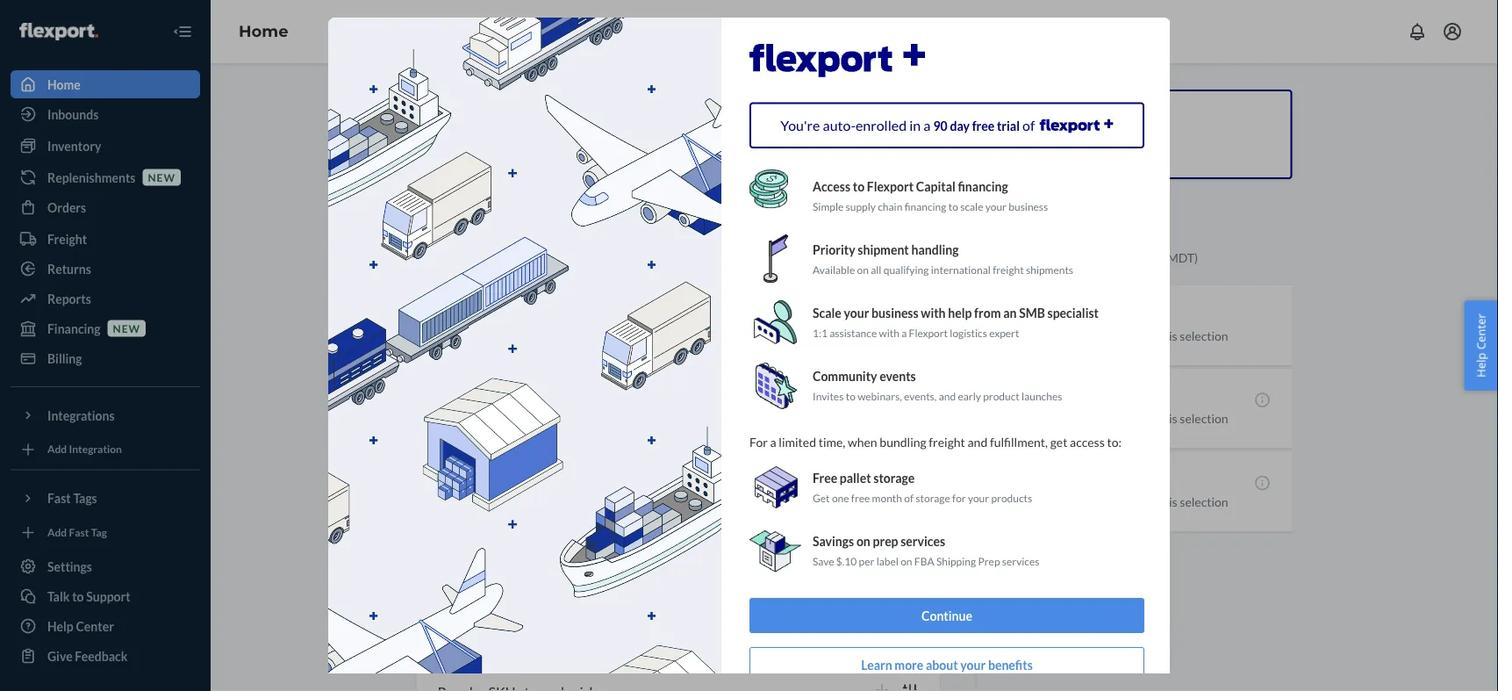 Task type: vqa. For each thing, say whether or not it's contained in the screenshot.
"Test"
no



Task type: locate. For each thing, give the bounding box(es) containing it.
2 vertical spatial a
[[770, 434, 776, 449]]

your up the assistance
[[844, 305, 869, 320]]

financing
[[958, 179, 1008, 194], [905, 199, 947, 212]]

and left fulfillment,
[[968, 434, 988, 449]]

freight
[[993, 263, 1024, 275], [929, 434, 965, 449]]

1 horizontal spatial freight
[[993, 263, 1024, 275]]

1 vertical spatial storage
[[916, 491, 950, 504]]

business down qualifying at the right of the page
[[872, 305, 919, 320]]

in
[[909, 116, 921, 133]]

learn more about your benefits button
[[749, 647, 1145, 682]]

enrolled
[[856, 116, 907, 133]]

0 vertical spatial flexport
[[867, 179, 914, 194]]

your inside button
[[961, 657, 986, 672]]

to:
[[1107, 434, 1122, 449]]

1 horizontal spatial free
[[972, 118, 995, 133]]

1 horizontal spatial a
[[902, 326, 907, 339]]

scale your business with help from an smb specialist 1:1 assistance with a flexport logistics expert
[[813, 305, 1099, 339]]

1 vertical spatial of
[[904, 491, 914, 504]]

financing up scale
[[958, 179, 1008, 194]]

on inside priority shipment handling available on all qualifying international freight shipments
[[857, 263, 869, 275]]

flexport up chain
[[867, 179, 914, 194]]

shipments
[[1026, 263, 1074, 275]]

a right for
[[770, 434, 776, 449]]

2 horizontal spatial a
[[924, 116, 931, 133]]

1 vertical spatial a
[[902, 326, 907, 339]]

1 horizontal spatial services
[[1002, 554, 1040, 567]]

you're
[[781, 116, 820, 133]]

1 vertical spatial and
[[968, 434, 988, 449]]

community events invites to webinars, events, and early product launches
[[813, 368, 1062, 402]]

fulfillment,
[[990, 434, 1048, 449]]

on left fba
[[901, 554, 912, 567]]

about
[[926, 657, 958, 672]]

free right one
[[851, 491, 870, 504]]

storage up month in the bottom of the page
[[874, 470, 915, 485]]

0 horizontal spatial business
[[872, 305, 919, 320]]

2 vertical spatial to
[[846, 389, 856, 402]]

qualifying
[[884, 263, 929, 275]]

shipment
[[858, 242, 909, 257]]

auto-
[[823, 116, 856, 133]]

your right for
[[968, 491, 989, 504]]

specialist
[[1048, 305, 1099, 320]]

to down community
[[846, 389, 856, 402]]

to up supply on the right top of the page
[[853, 179, 865, 194]]

free inside the you're auto-enrolled in a 90 day free trial of
[[972, 118, 995, 133]]

to left scale
[[949, 199, 958, 212]]

your inside access to flexport capital financing simple supply chain financing to scale your business
[[985, 199, 1007, 212]]

freight right bundling
[[929, 434, 965, 449]]

flexport inside access to flexport capital financing simple supply chain financing to scale your business
[[867, 179, 914, 194]]

1 horizontal spatial storage
[[916, 491, 950, 504]]

$.10
[[836, 554, 857, 567]]

0 vertical spatial business
[[1009, 199, 1048, 212]]

smb
[[1019, 305, 1045, 320]]

for a limited time, when bundling freight and fulfillment, get access to:
[[749, 434, 1122, 449]]

your
[[985, 199, 1007, 212], [844, 305, 869, 320], [968, 491, 989, 504], [961, 657, 986, 672]]

business
[[1009, 199, 1048, 212], [872, 305, 919, 320]]

0 horizontal spatial financing
[[905, 199, 947, 212]]

0 horizontal spatial free
[[851, 491, 870, 504]]

1 horizontal spatial with
[[921, 305, 946, 320]]

1 horizontal spatial business
[[1009, 199, 1048, 212]]

a up 'events'
[[902, 326, 907, 339]]

per
[[859, 554, 874, 567]]

your inside the free pallet storage get one free month of storage for your products
[[968, 491, 989, 504]]

0 horizontal spatial and
[[939, 389, 956, 402]]

get
[[1050, 434, 1068, 449]]

and
[[939, 389, 956, 402], [968, 434, 988, 449]]

of right month in the bottom of the page
[[904, 491, 914, 504]]

of
[[1023, 116, 1035, 133], [904, 491, 914, 504]]

your right about at the right of page
[[961, 657, 986, 672]]

0 vertical spatial free
[[972, 118, 995, 133]]

0 vertical spatial storage
[[874, 470, 915, 485]]

services
[[901, 534, 945, 548], [1002, 554, 1040, 567]]

a
[[924, 116, 931, 133], [902, 326, 907, 339], [770, 434, 776, 449]]

chain
[[878, 199, 903, 212]]

0 horizontal spatial with
[[879, 326, 900, 339]]

storage
[[874, 470, 915, 485], [916, 491, 950, 504]]

an
[[1003, 305, 1017, 320]]

on
[[857, 263, 869, 275], [857, 534, 870, 548], [901, 554, 912, 567]]

0 horizontal spatial of
[[904, 491, 914, 504]]

flexport
[[867, 179, 914, 194], [909, 326, 948, 339]]

label
[[876, 554, 899, 567]]

1 horizontal spatial of
[[1023, 116, 1035, 133]]

access
[[1070, 434, 1105, 449]]

a right in
[[924, 116, 931, 133]]

1 vertical spatial free
[[851, 491, 870, 504]]

with
[[921, 305, 946, 320], [879, 326, 900, 339]]

0 vertical spatial services
[[901, 534, 945, 548]]

with left help
[[921, 305, 946, 320]]

storage left for
[[916, 491, 950, 504]]

logistics
[[950, 326, 987, 339]]

and left early
[[939, 389, 956, 402]]

0 vertical spatial of
[[1023, 116, 1035, 133]]

community
[[813, 368, 877, 383]]

0 vertical spatial freight
[[993, 263, 1024, 275]]

shipping
[[936, 554, 976, 567]]

1 vertical spatial on
[[857, 534, 870, 548]]

priority
[[813, 242, 855, 257]]

fba
[[914, 554, 934, 567]]

your right scale
[[985, 199, 1007, 212]]

1 horizontal spatial financing
[[958, 179, 1008, 194]]

1 vertical spatial services
[[1002, 554, 1040, 567]]

freight left shipments
[[993, 263, 1024, 275]]

limited
[[779, 434, 816, 449]]

save
[[813, 554, 834, 567]]

simple
[[813, 199, 844, 212]]

free pallet storage get one free month of storage for your products
[[813, 470, 1032, 504]]

for
[[952, 491, 966, 504]]

all
[[871, 263, 882, 275]]

0 horizontal spatial a
[[770, 434, 776, 449]]

continue
[[922, 608, 972, 623]]

free inside the free pallet storage get one free month of storage for your products
[[851, 491, 870, 504]]

0 horizontal spatial freight
[[929, 434, 965, 449]]

free right the day at top
[[972, 118, 995, 133]]

flexport left "logistics"
[[909, 326, 948, 339]]

help
[[1474, 353, 1490, 377]]

2 vertical spatial on
[[901, 554, 912, 567]]

1 vertical spatial flexport
[[909, 326, 948, 339]]

on up per
[[857, 534, 870, 548]]

access
[[813, 179, 850, 194]]

business inside access to flexport capital financing simple supply chain financing to scale your business
[[1009, 199, 1048, 212]]

0 vertical spatial a
[[924, 116, 931, 133]]

1 vertical spatial financing
[[905, 199, 947, 212]]

services up fba
[[901, 534, 945, 548]]

1:1
[[813, 326, 828, 339]]

with right the assistance
[[879, 326, 900, 339]]

business right scale
[[1009, 199, 1048, 212]]

of right trial
[[1023, 116, 1035, 133]]

bundling
[[880, 434, 927, 449]]

free
[[972, 118, 995, 133], [851, 491, 870, 504]]

1 vertical spatial to
[[949, 199, 958, 212]]

0 vertical spatial and
[[939, 389, 956, 402]]

international
[[931, 263, 991, 275]]

0 horizontal spatial storage
[[874, 470, 915, 485]]

to
[[853, 179, 865, 194], [949, 199, 958, 212], [846, 389, 856, 402]]

month
[[872, 491, 902, 504]]

financing down capital
[[905, 199, 947, 212]]

day
[[950, 118, 970, 133]]

0 vertical spatial on
[[857, 263, 869, 275]]

one
[[832, 491, 849, 504]]

on left all in the right of the page
[[857, 263, 869, 275]]

1 vertical spatial business
[[872, 305, 919, 320]]

services right prep
[[1002, 554, 1040, 567]]



Task type: describe. For each thing, give the bounding box(es) containing it.
from
[[974, 305, 1001, 320]]

flexport inside the scale your business with help from an smb specialist 1:1 assistance with a flexport logistics expert
[[909, 326, 948, 339]]

available
[[813, 263, 855, 275]]

learn
[[861, 657, 892, 672]]

0 vertical spatial to
[[853, 179, 865, 194]]

savings on prep services save $.10 per label on fba shipping prep services
[[813, 534, 1040, 567]]

prep
[[978, 554, 1000, 567]]

0 vertical spatial with
[[921, 305, 946, 320]]

webinars,
[[858, 389, 902, 402]]

your inside the scale your business with help from an smb specialist 1:1 assistance with a flexport logistics expert
[[844, 305, 869, 320]]

and inside community events invites to webinars, events, and early product launches
[[939, 389, 956, 402]]

access to flexport capital financing simple supply chain financing to scale your business
[[813, 179, 1048, 212]]

help center button
[[1465, 300, 1499, 391]]

help
[[948, 305, 972, 320]]

trial
[[997, 118, 1020, 133]]

help center
[[1474, 314, 1490, 377]]

0 horizontal spatial services
[[901, 534, 945, 548]]

1 vertical spatial with
[[879, 326, 900, 339]]

1 vertical spatial freight
[[929, 434, 965, 449]]

learn more about your benefits
[[861, 657, 1033, 672]]

expert
[[989, 326, 1019, 339]]

product
[[983, 389, 1020, 402]]

benefits
[[988, 657, 1033, 672]]

early
[[958, 389, 981, 402]]

of inside the free pallet storage get one free month of storage for your products
[[904, 491, 914, 504]]

continue button
[[749, 598, 1145, 633]]

when
[[848, 434, 877, 449]]

prep
[[873, 534, 898, 548]]

handling
[[911, 242, 959, 257]]

capital
[[916, 179, 956, 194]]

to inside community events invites to webinars, events, and early product launches
[[846, 389, 856, 402]]

invites
[[813, 389, 844, 402]]

scale
[[960, 199, 983, 212]]

business inside the scale your business with help from an smb specialist 1:1 assistance with a flexport logistics expert
[[872, 305, 919, 320]]

0 vertical spatial financing
[[958, 179, 1008, 194]]

savings
[[813, 534, 854, 548]]

priority shipment handling available on all qualifying international freight shipments
[[813, 242, 1074, 275]]

get
[[813, 491, 830, 504]]

center
[[1474, 314, 1490, 350]]

free
[[813, 470, 837, 485]]

pallet
[[840, 470, 871, 485]]

products
[[991, 491, 1032, 504]]

1 horizontal spatial and
[[968, 434, 988, 449]]

90
[[933, 118, 948, 133]]

a inside the scale your business with help from an smb specialist 1:1 assistance with a flexport logistics expert
[[902, 326, 907, 339]]

time,
[[819, 434, 845, 449]]

scale
[[813, 305, 842, 320]]

supply
[[846, 199, 876, 212]]

events,
[[904, 389, 937, 402]]

for
[[749, 434, 768, 449]]

launches
[[1022, 389, 1062, 402]]

events
[[880, 368, 916, 383]]

you're auto-enrolled in a 90 day free trial of
[[781, 116, 1038, 133]]

assistance
[[830, 326, 877, 339]]

freight inside priority shipment handling available on all qualifying international freight shipments
[[993, 263, 1024, 275]]

more
[[895, 657, 924, 672]]

flexport+ image
[[326, 16, 721, 691]]



